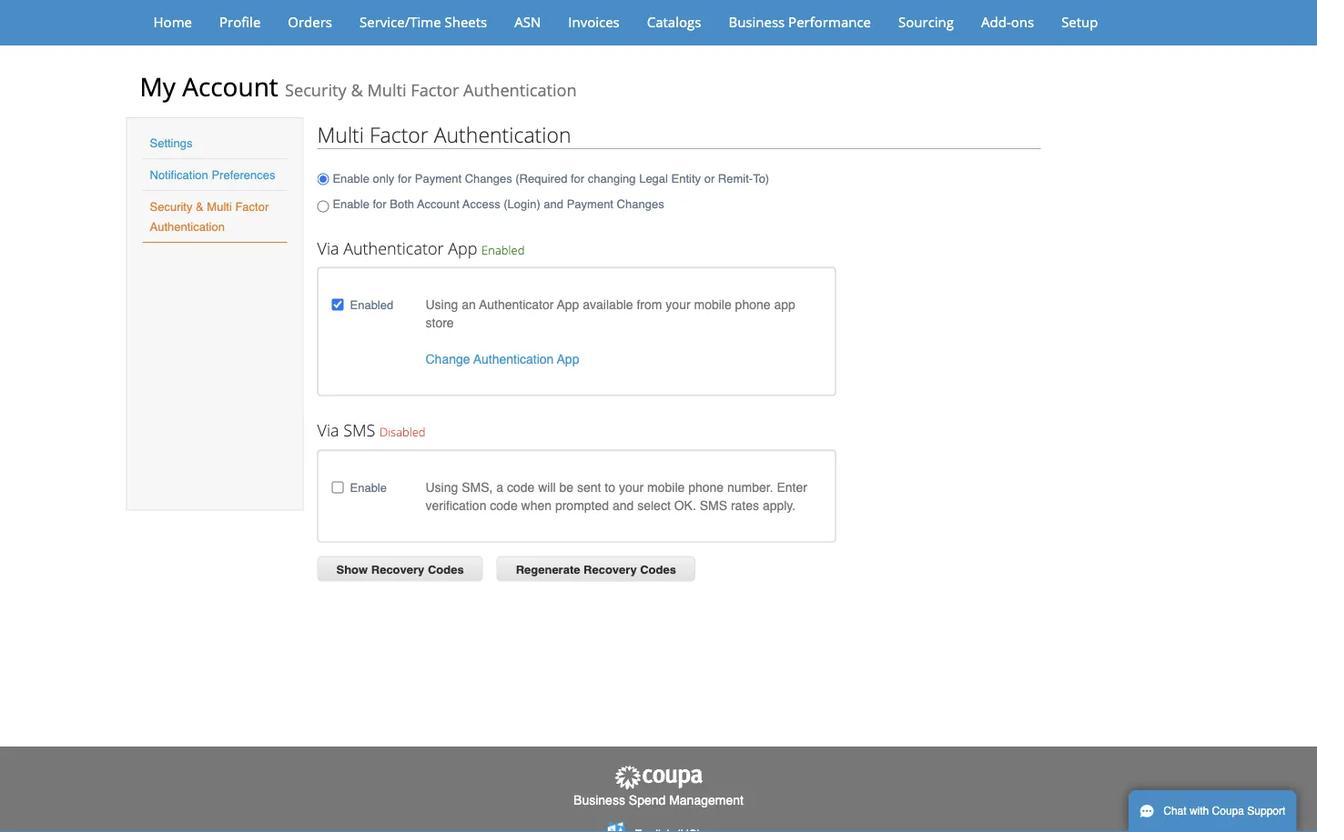 Task type: vqa. For each thing, say whether or not it's contained in the screenshot.
via authenticator app enabled
yes



Task type: locate. For each thing, give the bounding box(es) containing it.
rates
[[731, 498, 759, 513]]

0 vertical spatial &
[[351, 79, 363, 101]]

codes down verification
[[428, 563, 464, 577]]

enable for both account access (login) and payment changes
[[333, 197, 664, 211]]

phone left the app
[[735, 297, 771, 312]]

mobile inside using sms, a code will be sent to your mobile phone number. enter verification code when prompted and select ok. sms rates apply.
[[647, 480, 685, 495]]

with
[[1190, 806, 1209, 818]]

spend
[[629, 793, 666, 808]]

app
[[448, 237, 477, 259], [557, 297, 579, 312], [557, 352, 579, 367]]

be
[[559, 480, 574, 495]]

via left disabled
[[317, 420, 339, 442]]

code right a
[[507, 480, 535, 495]]

1 horizontal spatial account
[[417, 197, 460, 211]]

using for using sms, a code will be sent to your mobile phone number. enter verification code when prompted and select ok. sms rates apply.
[[426, 480, 458, 495]]

0 horizontal spatial enabled
[[350, 298, 393, 312]]

enabled down enable for both account access (login) and payment changes
[[482, 242, 525, 258]]

app inside using an authenticator app available from your mobile phone app store
[[557, 297, 579, 312]]

1 vertical spatial enable
[[333, 197, 369, 211]]

regenerate recovery codes
[[516, 563, 676, 577]]

None checkbox
[[332, 482, 344, 494]]

security & multi factor authentication
[[150, 200, 269, 233]]

0 horizontal spatial sms
[[343, 420, 375, 442]]

(login)
[[504, 197, 540, 211]]

1 using from the top
[[426, 297, 458, 312]]

enable
[[333, 172, 369, 185], [333, 197, 369, 211], [350, 481, 387, 495]]

0 horizontal spatial authenticator
[[343, 237, 444, 259]]

chat
[[1164, 806, 1187, 818]]

and
[[544, 197, 564, 211], [613, 498, 634, 513]]

recovery right show
[[371, 563, 424, 577]]

0 vertical spatial changes
[[465, 172, 512, 185]]

setup link
[[1050, 8, 1110, 36]]

catalogs
[[647, 12, 701, 31]]

0 vertical spatial authenticator
[[343, 237, 444, 259]]

&
[[351, 79, 363, 101], [196, 200, 204, 213]]

security & multi factor authentication link
[[150, 200, 269, 233]]

via for via authenticator app
[[317, 237, 339, 259]]

1 horizontal spatial for
[[398, 172, 412, 185]]

code down a
[[490, 498, 518, 513]]

0 horizontal spatial and
[[544, 197, 564, 211]]

multi down notification preferences link
[[207, 200, 232, 213]]

enabled inside via authenticator app enabled
[[482, 242, 525, 258]]

mobile
[[694, 297, 732, 312], [647, 480, 685, 495]]

security down the "notification"
[[150, 200, 192, 213]]

0 horizontal spatial changes
[[465, 172, 512, 185]]

& down service/time
[[351, 79, 363, 101]]

0 vertical spatial your
[[666, 297, 691, 312]]

changes down legal
[[617, 197, 664, 211]]

show recovery codes link
[[317, 557, 483, 582]]

both
[[390, 197, 414, 211]]

1 vertical spatial enabled
[[350, 298, 393, 312]]

(required
[[515, 172, 567, 185]]

for right only
[[398, 172, 412, 185]]

authentication down the "notification"
[[150, 220, 225, 233]]

factor up multi factor authentication on the left top
[[411, 79, 459, 101]]

1 horizontal spatial codes
[[640, 563, 676, 577]]

support
[[1247, 806, 1286, 818]]

your right from
[[666, 297, 691, 312]]

sms right 'ok.'
[[700, 498, 727, 513]]

regenerate
[[516, 563, 580, 577]]

factor up only
[[370, 120, 429, 148]]

payment down changing on the top of page
[[567, 197, 613, 211]]

invoices
[[568, 12, 620, 31]]

business left performance
[[729, 12, 785, 31]]

business for business spend management
[[574, 793, 625, 808]]

0 vertical spatial factor
[[411, 79, 459, 101]]

using inside using an authenticator app available from your mobile phone app store
[[426, 297, 458, 312]]

2 recovery from the left
[[584, 563, 637, 577]]

and inside using sms, a code will be sent to your mobile phone number. enter verification code when prompted and select ok. sms rates apply.
[[613, 498, 634, 513]]

0 horizontal spatial business
[[574, 793, 625, 808]]

2 vertical spatial factor
[[235, 200, 269, 213]]

1 vertical spatial via
[[317, 420, 339, 442]]

1 horizontal spatial and
[[613, 498, 634, 513]]

0 horizontal spatial mobile
[[647, 480, 685, 495]]

enable down the "via sms disabled" on the left bottom of the page
[[350, 481, 387, 495]]

& inside security & multi factor authentication
[[196, 200, 204, 213]]

and down to
[[613, 498, 634, 513]]

2 horizontal spatial multi
[[367, 79, 407, 101]]

0 vertical spatial enabled
[[482, 242, 525, 258]]

1 horizontal spatial changes
[[617, 197, 664, 211]]

remit-
[[718, 172, 753, 185]]

0 horizontal spatial codes
[[428, 563, 464, 577]]

1 vertical spatial authenticator
[[479, 297, 554, 312]]

0 vertical spatial business
[[729, 12, 785, 31]]

app down using an authenticator app available from your mobile phone app store
[[557, 352, 579, 367]]

authenticator down both on the top left of the page
[[343, 237, 444, 259]]

app for authenticator
[[448, 237, 477, 259]]

notification preferences link
[[150, 168, 275, 182]]

0 horizontal spatial recovery
[[371, 563, 424, 577]]

1 horizontal spatial phone
[[735, 297, 771, 312]]

2 via from the top
[[317, 420, 339, 442]]

security
[[285, 79, 346, 101], [150, 200, 192, 213]]

1 vertical spatial multi
[[317, 120, 364, 148]]

your
[[666, 297, 691, 312], [619, 480, 644, 495]]

1 vertical spatial business
[[574, 793, 625, 808]]

factor
[[411, 79, 459, 101], [370, 120, 429, 148], [235, 200, 269, 213]]

0 vertical spatial mobile
[[694, 297, 732, 312]]

change
[[426, 352, 470, 367]]

2 horizontal spatial for
[[571, 172, 585, 185]]

security down orders link
[[285, 79, 346, 101]]

0 vertical spatial security
[[285, 79, 346, 101]]

recovery
[[371, 563, 424, 577], [584, 563, 637, 577]]

1 vertical spatial phone
[[688, 480, 724, 495]]

to
[[605, 480, 615, 495]]

1 horizontal spatial &
[[351, 79, 363, 101]]

1 horizontal spatial authenticator
[[479, 297, 554, 312]]

asn
[[515, 12, 541, 31]]

notification preferences
[[150, 168, 275, 182]]

payment
[[415, 172, 462, 185], [567, 197, 613, 211]]

profile link
[[208, 8, 272, 36]]

using up store
[[426, 297, 458, 312]]

for left both on the top left of the page
[[373, 197, 387, 211]]

recovery for regenerate
[[584, 563, 637, 577]]

invoices link
[[556, 8, 631, 36]]

via
[[317, 237, 339, 259], [317, 420, 339, 442]]

via down enable for both account access (login) and payment changes option
[[317, 237, 339, 259]]

1 horizontal spatial enabled
[[482, 242, 525, 258]]

change authentication app
[[426, 352, 579, 367]]

enabled down via authenticator app enabled
[[350, 298, 393, 312]]

sms left disabled
[[343, 420, 375, 442]]

payment down multi factor authentication on the left top
[[415, 172, 462, 185]]

mobile right from
[[694, 297, 732, 312]]

1 vertical spatial sms
[[700, 498, 727, 513]]

using inside using sms, a code will be sent to your mobile phone number. enter verification code when prompted and select ok. sms rates apply.
[[426, 480, 458, 495]]

recovery right regenerate
[[584, 563, 637, 577]]

account down profile link
[[182, 69, 278, 104]]

enabled
[[482, 242, 525, 258], [350, 298, 393, 312]]

changes up access
[[465, 172, 512, 185]]

multi down service/time
[[367, 79, 407, 101]]

1 vertical spatial your
[[619, 480, 644, 495]]

and down "enable only for payment changes (required for changing legal entity or remit-to)"
[[544, 197, 564, 211]]

code
[[507, 480, 535, 495], [490, 498, 518, 513]]

& down notification preferences link
[[196, 200, 204, 213]]

0 horizontal spatial phone
[[688, 480, 724, 495]]

1 vertical spatial app
[[557, 297, 579, 312]]

app down access
[[448, 237, 477, 259]]

management
[[669, 793, 744, 808]]

0 vertical spatial phone
[[735, 297, 771, 312]]

1 vertical spatial account
[[417, 197, 460, 211]]

or
[[704, 172, 715, 185]]

Enable for Both Account Access (Login) and Payment Changes radio
[[317, 195, 329, 218]]

account
[[182, 69, 278, 104], [417, 197, 460, 211]]

factor inside 'my account security & multi factor authentication'
[[411, 79, 459, 101]]

0 vertical spatial sms
[[343, 420, 375, 442]]

add-ons
[[981, 12, 1034, 31]]

for
[[398, 172, 412, 185], [571, 172, 585, 185], [373, 197, 387, 211]]

2 using from the top
[[426, 480, 458, 495]]

1 horizontal spatial mobile
[[694, 297, 732, 312]]

business left spend
[[574, 793, 625, 808]]

0 vertical spatial app
[[448, 237, 477, 259]]

business
[[729, 12, 785, 31], [574, 793, 625, 808]]

security inside security & multi factor authentication
[[150, 200, 192, 213]]

1 codes from the left
[[428, 563, 464, 577]]

enable for enable for both account access (login) and payment changes
[[333, 197, 369, 211]]

verification
[[426, 498, 486, 513]]

0 horizontal spatial your
[[619, 480, 644, 495]]

app left available
[[557, 297, 579, 312]]

0 vertical spatial enable
[[333, 172, 369, 185]]

my
[[140, 69, 176, 104]]

1 vertical spatial mobile
[[647, 480, 685, 495]]

for left changing on the top of page
[[571, 172, 585, 185]]

enter
[[777, 480, 807, 495]]

home
[[153, 12, 192, 31]]

1 vertical spatial security
[[150, 200, 192, 213]]

changes
[[465, 172, 512, 185], [617, 197, 664, 211]]

using up verification
[[426, 480, 458, 495]]

a
[[496, 480, 503, 495]]

enable for enable only for payment changes (required for changing legal entity or remit-to)
[[333, 172, 369, 185]]

0 horizontal spatial payment
[[415, 172, 462, 185]]

1 horizontal spatial your
[[666, 297, 691, 312]]

authentication inside 'my account security & multi factor authentication'
[[463, 79, 577, 101]]

chat with coupa support button
[[1129, 791, 1297, 833]]

factor down preferences
[[235, 200, 269, 213]]

phone
[[735, 297, 771, 312], [688, 480, 724, 495]]

phone inside using an authenticator app available from your mobile phone app store
[[735, 297, 771, 312]]

business spend management
[[574, 793, 744, 808]]

multi up enable only for payment changes (required for changing legal entity or remit-to) option
[[317, 120, 364, 148]]

2 vertical spatial multi
[[207, 200, 232, 213]]

security inside 'my account security & multi factor authentication'
[[285, 79, 346, 101]]

1 vertical spatial using
[[426, 480, 458, 495]]

store
[[426, 316, 454, 330]]

1 vertical spatial payment
[[567, 197, 613, 211]]

2 vertical spatial app
[[557, 352, 579, 367]]

2 codes from the left
[[640, 563, 676, 577]]

1 horizontal spatial recovery
[[584, 563, 637, 577]]

1 horizontal spatial security
[[285, 79, 346, 101]]

sms inside using sms, a code will be sent to your mobile phone number. enter verification code when prompted and select ok. sms rates apply.
[[700, 498, 727, 513]]

via sms disabled
[[317, 420, 426, 442]]

None checkbox
[[332, 299, 344, 311]]

codes down select
[[640, 563, 676, 577]]

ok.
[[674, 498, 696, 513]]

only
[[373, 172, 394, 185]]

catalogs link
[[635, 8, 713, 36]]

0 vertical spatial using
[[426, 297, 458, 312]]

1 vertical spatial &
[[196, 200, 204, 213]]

business inside "link"
[[729, 12, 785, 31]]

phone up 'ok.'
[[688, 480, 724, 495]]

sms
[[343, 420, 375, 442], [700, 498, 727, 513]]

1 via from the top
[[317, 237, 339, 259]]

your right to
[[619, 480, 644, 495]]

add-
[[981, 12, 1011, 31]]

codes
[[428, 563, 464, 577], [640, 563, 676, 577]]

enable right enable only for payment changes (required for changing legal entity or remit-to) option
[[333, 172, 369, 185]]

authentication down asn link
[[463, 79, 577, 101]]

0 vertical spatial via
[[317, 237, 339, 259]]

enable right enable for both account access (login) and payment changes option
[[333, 197, 369, 211]]

1 recovery from the left
[[371, 563, 424, 577]]

1 horizontal spatial sms
[[700, 498, 727, 513]]

preferences
[[212, 168, 275, 182]]

using
[[426, 297, 458, 312], [426, 480, 458, 495]]

0 vertical spatial multi
[[367, 79, 407, 101]]

mobile up select
[[647, 480, 685, 495]]

authenticator right an
[[479, 297, 554, 312]]

profile
[[219, 12, 261, 31]]

0 horizontal spatial &
[[196, 200, 204, 213]]

authenticator
[[343, 237, 444, 259], [479, 297, 554, 312]]

multi
[[367, 79, 407, 101], [317, 120, 364, 148], [207, 200, 232, 213]]

0 horizontal spatial security
[[150, 200, 192, 213]]

will
[[538, 480, 556, 495]]

0 vertical spatial account
[[182, 69, 278, 104]]

account right both on the top left of the page
[[417, 197, 460, 211]]

1 horizontal spatial multi
[[317, 120, 364, 148]]

1 vertical spatial and
[[613, 498, 634, 513]]

0 vertical spatial payment
[[415, 172, 462, 185]]

1 horizontal spatial business
[[729, 12, 785, 31]]

authentication
[[463, 79, 577, 101], [434, 120, 571, 148], [150, 220, 225, 233], [473, 352, 554, 367]]

multi inside security & multi factor authentication
[[207, 200, 232, 213]]

0 horizontal spatial multi
[[207, 200, 232, 213]]

sheets
[[445, 12, 487, 31]]



Task type: describe. For each thing, give the bounding box(es) containing it.
entity
[[671, 172, 701, 185]]

1 horizontal spatial payment
[[567, 197, 613, 211]]

apply.
[[763, 498, 796, 513]]

authenticator inside using an authenticator app available from your mobile phone app store
[[479, 297, 554, 312]]

available
[[583, 297, 633, 312]]

your inside using an authenticator app available from your mobile phone app store
[[666, 297, 691, 312]]

2 vertical spatial enable
[[350, 481, 387, 495]]

authentication inside security & multi factor authentication
[[150, 220, 225, 233]]

when
[[521, 498, 552, 513]]

0 horizontal spatial for
[[373, 197, 387, 211]]

to)
[[753, 172, 769, 185]]

show
[[336, 563, 368, 577]]

mobile inside using an authenticator app available from your mobile phone app store
[[694, 297, 732, 312]]

show recovery codes
[[336, 563, 464, 577]]

legal
[[639, 172, 668, 185]]

sent
[[577, 480, 601, 495]]

change authentication app link
[[426, 352, 579, 367]]

your inside using sms, a code will be sent to your mobile phone number. enter verification code when prompted and select ok. sms rates apply.
[[619, 480, 644, 495]]

performance
[[788, 12, 871, 31]]

app
[[774, 297, 795, 312]]

1 vertical spatial code
[[490, 498, 518, 513]]

service/time sheets
[[360, 12, 487, 31]]

multi inside 'my account security & multi factor authentication'
[[367, 79, 407, 101]]

settings link
[[150, 136, 193, 150]]

multi factor authentication
[[317, 120, 571, 148]]

my account security & multi factor authentication
[[140, 69, 577, 104]]

access
[[463, 197, 500, 211]]

setup
[[1061, 12, 1098, 31]]

service/time
[[360, 12, 441, 31]]

orders
[[288, 12, 332, 31]]

1 vertical spatial changes
[[617, 197, 664, 211]]

disabled
[[380, 424, 426, 441]]

add-ons link
[[969, 8, 1046, 36]]

0 vertical spatial code
[[507, 480, 535, 495]]

1 vertical spatial factor
[[370, 120, 429, 148]]

chat with coupa support
[[1164, 806, 1286, 818]]

phone inside using sms, a code will be sent to your mobile phone number. enter verification code when prompted and select ok. sms rates apply.
[[688, 480, 724, 495]]

notification
[[150, 168, 208, 182]]

enable only for payment changes (required for changing legal entity or remit-to)
[[333, 172, 769, 185]]

business for business performance
[[729, 12, 785, 31]]

& inside 'my account security & multi factor authentication'
[[351, 79, 363, 101]]

service/time sheets link
[[348, 8, 499, 36]]

coupa supplier portal image
[[613, 766, 704, 791]]

factor inside security & multi factor authentication
[[235, 200, 269, 213]]

using an authenticator app available from your mobile phone app store
[[426, 297, 795, 330]]

orders link
[[276, 8, 344, 36]]

number.
[[727, 480, 773, 495]]

prompted
[[555, 498, 609, 513]]

sourcing
[[898, 12, 954, 31]]

recovery for show
[[371, 563, 424, 577]]

using for using an authenticator app available from your mobile phone app store
[[426, 297, 458, 312]]

Enable only for Payment Changes (Required for changing Legal Entity or Remit-To) radio
[[317, 167, 329, 191]]

authentication right change
[[473, 352, 554, 367]]

codes for show recovery codes
[[428, 563, 464, 577]]

via for via sms
[[317, 420, 339, 442]]

0 horizontal spatial account
[[182, 69, 278, 104]]

sms,
[[462, 480, 493, 495]]

business performance
[[729, 12, 871, 31]]

0 vertical spatial and
[[544, 197, 564, 211]]

using sms, a code will be sent to your mobile phone number. enter verification code when prompted and select ok. sms rates apply.
[[426, 480, 807, 513]]

sourcing link
[[887, 8, 966, 36]]

app for authentication
[[557, 352, 579, 367]]

via authenticator app enabled
[[317, 237, 525, 259]]

coupa
[[1212, 806, 1244, 818]]

codes for regenerate recovery codes
[[640, 563, 676, 577]]

regenerate recovery codes link
[[497, 557, 695, 582]]

asn link
[[503, 8, 553, 36]]

home link
[[142, 8, 204, 36]]

business performance link
[[717, 8, 883, 36]]

select
[[637, 498, 671, 513]]

from
[[637, 297, 662, 312]]

authentication up (required
[[434, 120, 571, 148]]

an
[[462, 297, 476, 312]]

settings
[[150, 136, 193, 150]]

changing
[[588, 172, 636, 185]]

ons
[[1011, 12, 1034, 31]]



